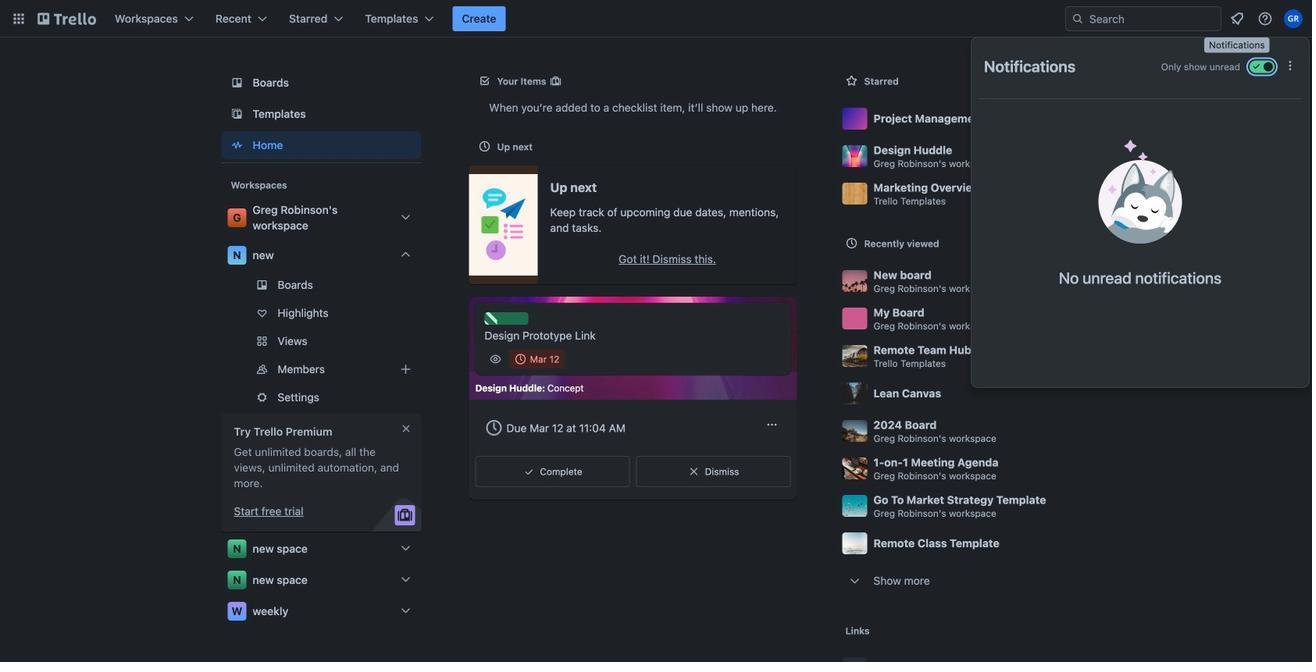 Task type: vqa. For each thing, say whether or not it's contained in the screenshot.
Create inside CREATE A NEW LIST FOR EACH MEETING AND MOVE CARDS OVER AFTER THEY ARE DISCUSSED ------>
no



Task type: locate. For each thing, give the bounding box(es) containing it.
taco image
[[1099, 140, 1182, 244]]

0 notifications image
[[1228, 9, 1247, 28]]

tooltip
[[1205, 37, 1270, 53]]

open information menu image
[[1258, 11, 1273, 27]]

Search field
[[1084, 8, 1221, 30]]

color: green, title: none image
[[485, 312, 528, 325]]

click to star lean canvas. it will show up at the top of your boards list. image
[[1077, 386, 1093, 402]]



Task type: describe. For each thing, give the bounding box(es) containing it.
click to star new board. it will show up at the top of your boards list. image
[[1077, 273, 1093, 289]]

search image
[[1072, 12, 1084, 25]]

back to home image
[[37, 6, 96, 31]]

greg robinson (gregrobinson96) image
[[1284, 9, 1303, 28]]

add image
[[396, 360, 415, 379]]

board image
[[228, 73, 246, 92]]

template board image
[[228, 105, 246, 123]]

home image
[[228, 136, 246, 155]]

primary element
[[0, 0, 1312, 37]]



